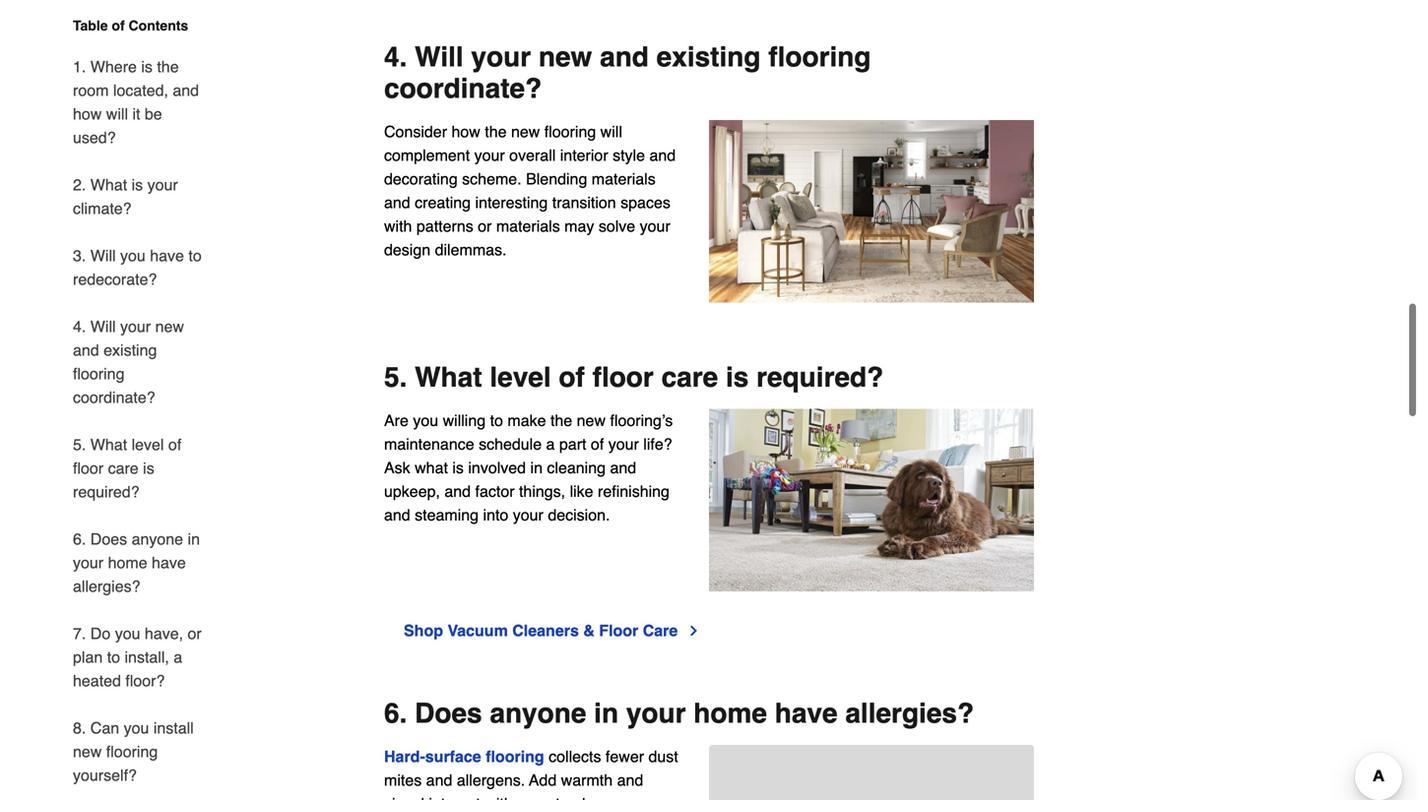Task type: locate. For each thing, give the bounding box(es) containing it.
a down "have,"
[[174, 649, 182, 667]]

coordinate? up 5. what level of floor care is required? link
[[73, 389, 155, 407]]

with down allergens.
[[485, 795, 513, 801]]

2 vertical spatial in
[[594, 698, 619, 730]]

to right the plan
[[107, 649, 120, 667]]

will up consider on the left
[[415, 41, 464, 73]]

to up the schedule
[[490, 412, 503, 430]]

2 vertical spatial what
[[90, 436, 127, 454]]

a left part
[[546, 435, 555, 454]]

a inside 7. do you have, or plan to install, a heated floor?
[[174, 649, 182, 667]]

1 horizontal spatial home
[[694, 698, 767, 730]]

5. what level of floor care is required? up 6. does anyone in your home have allergies? link
[[73, 436, 181, 501]]

1 vertical spatial or
[[188, 625, 202, 643]]

new inside consider how the new flooring will complement your overall interior style and decorating scheme. blending materials and creating interesting transition spaces with patterns or materials may solve your design dilemmas.
[[511, 123, 540, 141]]

1 horizontal spatial does
[[415, 698, 482, 730]]

care up flooring's
[[661, 362, 718, 393]]

0 horizontal spatial will
[[106, 105, 128, 123]]

to inside 7. do you have, or plan to install, a heated floor?
[[107, 649, 120, 667]]

will inside 3. will you have to redecorate?
[[90, 247, 116, 265]]

of inside 5. what level of floor care is required?
[[168, 436, 181, 454]]

1 horizontal spatial to
[[188, 247, 202, 265]]

you up maintenance
[[413, 412, 438, 430]]

0 horizontal spatial 6.
[[73, 530, 86, 549]]

in
[[530, 459, 543, 477], [188, 530, 200, 549], [594, 698, 619, 730]]

blending
[[526, 170, 587, 188]]

you inside 7. do you have, or plan to install, a heated floor?
[[115, 625, 140, 643]]

where
[[90, 58, 137, 76]]

table of contents element
[[57, 16, 205, 801]]

anyone down 5. what level of floor care is required? link
[[132, 530, 183, 549]]

and up rugs.
[[617, 772, 643, 790]]

will for 4. will your new and existing flooring coordinate? link
[[90, 318, 116, 336]]

0 vertical spatial level
[[490, 362, 551, 393]]

will inside consider how the new flooring will complement your overall interior style and decorating scheme. blending materials and creating interesting transition spaces with patterns or materials may solve your design dilemmas.
[[600, 123, 622, 141]]

1 horizontal spatial care
[[661, 362, 718, 393]]

what up willing
[[415, 362, 482, 393]]

0 horizontal spatial coordinate?
[[73, 389, 155, 407]]

involved
[[468, 459, 526, 477]]

1 vertical spatial required?
[[73, 483, 139, 501]]

0 vertical spatial what
[[90, 176, 127, 194]]

materials down the interesting
[[496, 217, 560, 235]]

table of contents
[[73, 18, 188, 33]]

1 horizontal spatial how
[[452, 123, 480, 141]]

1 vertical spatial care
[[108, 459, 139, 478]]

in down 5. what level of floor care is required? link
[[188, 530, 200, 549]]

6. does anyone in your home have allergies? inside 6. does anyone in your home have allergies? link
[[73, 530, 200, 596]]

with up design
[[384, 217, 412, 235]]

is
[[141, 58, 153, 76], [132, 176, 143, 194], [726, 362, 749, 393], [452, 459, 464, 477], [143, 459, 154, 478]]

will inside 1. where is the room located, and how will it be used?
[[106, 105, 128, 123]]

does
[[90, 530, 127, 549], [415, 698, 482, 730]]

to-
[[556, 795, 574, 801]]

0 vertical spatial care
[[661, 362, 718, 393]]

0 vertical spatial have
[[150, 247, 184, 265]]

or right "have,"
[[188, 625, 202, 643]]

0 vertical spatial the
[[157, 58, 179, 76]]

coordinate?
[[384, 73, 542, 104], [73, 389, 155, 407]]

2 vertical spatial to
[[107, 649, 120, 667]]

1 vertical spatial existing
[[104, 341, 157, 359]]

you
[[120, 247, 146, 265], [413, 412, 438, 430], [115, 625, 140, 643], [124, 719, 149, 738]]

have up "have,"
[[152, 554, 186, 572]]

and up interest
[[426, 772, 452, 790]]

of right part
[[591, 435, 604, 454]]

dilemmas.
[[435, 241, 507, 259]]

materials
[[592, 170, 656, 188], [496, 217, 560, 235]]

the inside are you willing to make the new flooring's maintenance schedule a part of your life? ask what is involved in cleaning and upkeep, and factor things, like refinishing and steaming into your decision.
[[550, 412, 572, 430]]

1 vertical spatial floor
[[73, 459, 104, 478]]

0 horizontal spatial with
[[384, 217, 412, 235]]

0 horizontal spatial required?
[[73, 483, 139, 501]]

a living room with yellow walls, cream carpet and a large brown dog lying on top of it. image
[[709, 409, 1034, 592]]

does inside the 6. does anyone in your home have allergies?
[[90, 530, 127, 549]]

consider
[[384, 123, 447, 141]]

4. down redecorate?
[[73, 318, 86, 336]]

allergies? up the do
[[73, 578, 140, 596]]

1 horizontal spatial with
[[485, 795, 513, 801]]

is inside 1. where is the room located, and how will it be used?
[[141, 58, 153, 76]]

1 vertical spatial a
[[174, 649, 182, 667]]

1 vertical spatial 6. does anyone in your home have allergies?
[[384, 698, 974, 730]]

and down upkeep,
[[384, 506, 410, 524]]

1 horizontal spatial 5. what level of floor care is required?
[[384, 362, 884, 393]]

1 vertical spatial home
[[694, 698, 767, 730]]

will left "it"
[[106, 105, 128, 123]]

0 vertical spatial does
[[90, 530, 127, 549]]

1 horizontal spatial required?
[[756, 362, 884, 393]]

5. inside 5. what level of floor care is required?
[[73, 436, 86, 454]]

1 vertical spatial have
[[152, 554, 186, 572]]

1 vertical spatial allergies?
[[845, 698, 974, 730]]

0 horizontal spatial 5.
[[73, 436, 86, 454]]

2 horizontal spatial to
[[490, 412, 503, 430]]

what down 4. will your new and existing flooring coordinate? link
[[90, 436, 127, 454]]

the up 'located,'
[[157, 58, 179, 76]]

or up dilemmas.
[[478, 217, 492, 235]]

2 vertical spatial the
[[550, 412, 572, 430]]

1 vertical spatial 6.
[[384, 698, 407, 730]]

required?
[[756, 362, 884, 393], [73, 483, 139, 501]]

the inside consider how the new flooring will complement your overall interior style and decorating scheme. blending materials and creating interesting transition spaces with patterns or materials may solve your design dilemmas.
[[485, 123, 507, 141]]

6. does anyone in your home have allergies? up dust
[[384, 698, 974, 730]]

0 vertical spatial 4. will your new and existing flooring coordinate?
[[384, 41, 871, 104]]

0 vertical spatial coordinate?
[[384, 73, 542, 104]]

in up things,
[[530, 459, 543, 477]]

0 vertical spatial to
[[188, 247, 202, 265]]

0 horizontal spatial allergies?
[[73, 578, 140, 596]]

6. down 5. what level of floor care is required? link
[[73, 530, 86, 549]]

and right the style
[[649, 146, 676, 164]]

will right 3.
[[90, 247, 116, 265]]

and
[[600, 41, 649, 73], [173, 81, 199, 99], [649, 146, 676, 164], [384, 193, 410, 212], [73, 341, 99, 359], [610, 459, 636, 477], [445, 483, 471, 501], [384, 506, 410, 524], [426, 772, 452, 790], [617, 772, 643, 790]]

required? inside 5. what level of floor care is required?
[[73, 483, 139, 501]]

allergens.
[[457, 772, 525, 790]]

5. what level of floor care is required? inside table of contents element
[[73, 436, 181, 501]]

3. will you have to redecorate?
[[73, 247, 202, 289]]

have inside the 6. does anyone in your home have allergies?
[[152, 554, 186, 572]]

0 vertical spatial materials
[[592, 170, 656, 188]]

will up the style
[[600, 123, 622, 141]]

you right can
[[124, 719, 149, 738]]

2.
[[73, 176, 86, 194]]

and down "decorating"
[[384, 193, 410, 212]]

0 vertical spatial in
[[530, 459, 543, 477]]

1. where is the room located, and how will it be used?
[[73, 58, 199, 147]]

1 horizontal spatial 6. does anyone in your home have allergies?
[[384, 698, 974, 730]]

creating
[[415, 193, 471, 212]]

and up the style
[[600, 41, 649, 73]]

is inside 5. what level of floor care is required? link
[[143, 459, 154, 478]]

solve
[[599, 217, 635, 235]]

you up redecorate?
[[120, 247, 146, 265]]

a inside are you willing to make the new flooring's maintenance schedule a part of your life? ask what is involved in cleaning and upkeep, and factor things, like refinishing and steaming into your decision.
[[546, 435, 555, 454]]

what
[[90, 176, 127, 194], [415, 362, 482, 393], [90, 436, 127, 454]]

how
[[73, 105, 102, 123], [452, 123, 480, 141]]

in inside are you willing to make the new flooring's maintenance schedule a part of your life? ask what is involved in cleaning and upkeep, and factor things, like refinishing and steaming into your decision.
[[530, 459, 543, 477]]

2 horizontal spatial the
[[550, 412, 572, 430]]

you inside 3. will you have to redecorate?
[[120, 247, 146, 265]]

may
[[565, 217, 594, 235]]

1 vertical spatial what
[[415, 362, 482, 393]]

1 horizontal spatial existing
[[657, 41, 761, 73]]

3. will you have to redecorate? link
[[73, 232, 205, 303]]

4. will your new and existing flooring coordinate? inside 4. will your new and existing flooring coordinate? link
[[73, 318, 184, 407]]

1 vertical spatial level
[[132, 436, 164, 454]]

1. where is the room located, and how will it be used? link
[[73, 43, 205, 162]]

complement
[[384, 146, 470, 164]]

0 vertical spatial existing
[[657, 41, 761, 73]]

4. will your new and existing flooring coordinate?
[[384, 41, 871, 104], [73, 318, 184, 407]]

0 vertical spatial with
[[384, 217, 412, 235]]

0 vertical spatial 5.
[[384, 362, 407, 393]]

0 horizontal spatial 6. does anyone in your home have allergies?
[[73, 530, 200, 596]]

a living room with rattan chairs, a light blue sofa and a navy, light blue and white patterned rug. image
[[709, 746, 1034, 801]]

an open living room and kitchen with rose-painted walls, light furniture and wood floors. image
[[709, 120, 1034, 303]]

maintenance
[[384, 435, 474, 454]]

1 vertical spatial in
[[188, 530, 200, 549]]

1 horizontal spatial or
[[478, 217, 492, 235]]

6. up hard-
[[384, 698, 407, 730]]

or
[[478, 217, 492, 235], [188, 625, 202, 643]]

in up fewer
[[594, 698, 619, 730]]

heated
[[73, 672, 121, 690]]

1 horizontal spatial in
[[530, 459, 543, 477]]

chevron right image
[[686, 624, 702, 639]]

what
[[415, 459, 448, 477]]

home down chevron right icon at bottom left
[[694, 698, 767, 730]]

1 horizontal spatial 4. will your new and existing flooring coordinate?
[[384, 41, 871, 104]]

materials down the style
[[592, 170, 656, 188]]

6. inside the 6. does anyone in your home have allergies?
[[73, 530, 86, 549]]

home inside the 6. does anyone in your home have allergies?
[[108, 554, 147, 572]]

anyone
[[132, 530, 183, 549], [490, 698, 586, 730]]

0 horizontal spatial to
[[107, 649, 120, 667]]

visual
[[384, 795, 424, 801]]

0 horizontal spatial floor
[[73, 459, 104, 478]]

1.
[[73, 58, 86, 76]]

existing
[[657, 41, 761, 73], [104, 341, 157, 359]]

and up steaming
[[445, 483, 471, 501]]

will
[[106, 105, 128, 123], [600, 123, 622, 141]]

have up redecorate?
[[150, 247, 184, 265]]

0 vertical spatial anyone
[[132, 530, 183, 549]]

the
[[157, 58, 179, 76], [485, 123, 507, 141], [550, 412, 572, 430]]

with inside collects fewer dust mites and allergens. add warmth and visual interest with easy-to-clean rugs.
[[485, 795, 513, 801]]

0 horizontal spatial level
[[132, 436, 164, 454]]

home
[[108, 554, 147, 572], [694, 698, 767, 730]]

flooring
[[768, 41, 871, 73], [544, 123, 596, 141], [73, 365, 125, 383], [106, 743, 158, 761], [486, 748, 544, 766]]

have inside 3. will you have to redecorate?
[[150, 247, 184, 265]]

what inside the 2. what is your climate?
[[90, 176, 127, 194]]

home up the do
[[108, 554, 147, 572]]

0 vertical spatial will
[[415, 41, 464, 73]]

0 vertical spatial home
[[108, 554, 147, 572]]

the up scheme.
[[485, 123, 507, 141]]

4. will your new and existing flooring coordinate? down redecorate?
[[73, 318, 184, 407]]

4.
[[384, 41, 407, 73], [73, 318, 86, 336]]

0 horizontal spatial 4. will your new and existing flooring coordinate?
[[73, 318, 184, 407]]

care
[[661, 362, 718, 393], [108, 459, 139, 478]]

be
[[145, 105, 162, 123]]

of up part
[[559, 362, 585, 393]]

shop
[[404, 622, 443, 640]]

0 vertical spatial allergies?
[[73, 578, 140, 596]]

a
[[546, 435, 555, 454], [174, 649, 182, 667]]

care up 6. does anyone in your home have allergies? link
[[108, 459, 139, 478]]

1 vertical spatial coordinate?
[[73, 389, 155, 407]]

1 horizontal spatial anyone
[[490, 698, 586, 730]]

8. can you install new flooring yourself?
[[73, 719, 194, 785]]

you right the do
[[115, 625, 140, 643]]

used?
[[73, 129, 116, 147]]

1 horizontal spatial 4.
[[384, 41, 407, 73]]

flooring inside 4. will your new and existing flooring coordinate? link
[[73, 365, 125, 383]]

0 horizontal spatial does
[[90, 530, 127, 549]]

1 horizontal spatial coordinate?
[[384, 73, 542, 104]]

0 horizontal spatial existing
[[104, 341, 157, 359]]

have up a living room with rattan chairs, a light blue sofa and a navy, light blue and white patterned rug. image on the bottom of the page
[[775, 698, 838, 730]]

4. up consider on the left
[[384, 41, 407, 73]]

0 horizontal spatial 5. what level of floor care is required?
[[73, 436, 181, 501]]

in inside the 6. does anyone in your home have allergies?
[[188, 530, 200, 549]]

0 horizontal spatial home
[[108, 554, 147, 572]]

will down redecorate?
[[90, 318, 116, 336]]

and right 'located,'
[[173, 81, 199, 99]]

1 horizontal spatial 5.
[[384, 362, 407, 393]]

does down 5. what level of floor care is required? link
[[90, 530, 127, 549]]

with
[[384, 217, 412, 235], [485, 795, 513, 801]]

what up climate?
[[90, 176, 127, 194]]

fewer
[[606, 748, 644, 766]]

1 vertical spatial 5.
[[73, 436, 86, 454]]

1 vertical spatial anyone
[[490, 698, 586, 730]]

table
[[73, 18, 108, 33]]

allergies? up a living room with rattan chairs, a light blue sofa and a navy, light blue and white patterned rug. image on the bottom of the page
[[845, 698, 974, 730]]

0 vertical spatial 6. does anyone in your home have allergies?
[[73, 530, 200, 596]]

you inside 8. can you install new flooring yourself?
[[124, 719, 149, 738]]

floor
[[592, 362, 654, 393], [73, 459, 104, 478]]

1 horizontal spatial will
[[600, 123, 622, 141]]

5. what level of floor care is required? up flooring's
[[384, 362, 884, 393]]

will
[[415, 41, 464, 73], [90, 247, 116, 265], [90, 318, 116, 336]]

1 horizontal spatial allergies?
[[845, 698, 974, 730]]

1 vertical spatial to
[[490, 412, 503, 430]]

level up make
[[490, 362, 551, 393]]

4. will your new and existing flooring coordinate? up the style
[[384, 41, 871, 104]]

yourself?
[[73, 767, 137, 785]]

anyone up collects
[[490, 698, 586, 730]]

steaming
[[415, 506, 479, 524]]

6. does anyone in your home have allergies?
[[73, 530, 200, 596], [384, 698, 974, 730]]

1 vertical spatial 4.
[[73, 318, 86, 336]]

0 vertical spatial a
[[546, 435, 555, 454]]

how up complement in the left top of the page
[[452, 123, 480, 141]]

willing
[[443, 412, 486, 430]]

of down 4. will your new and existing flooring coordinate? link
[[168, 436, 181, 454]]

1 vertical spatial 4. will your new and existing flooring coordinate?
[[73, 318, 184, 407]]

of
[[112, 18, 125, 33], [559, 362, 585, 393], [591, 435, 604, 454], [168, 436, 181, 454]]

does up surface
[[415, 698, 482, 730]]

1 vertical spatial 5. what level of floor care is required?
[[73, 436, 181, 501]]

you for 7. do you have, or plan to install, a heated floor?
[[115, 625, 140, 643]]

how inside consider how the new flooring will complement your overall interior style and decorating scheme. blending materials and creating interesting transition spaces with patterns or materials may solve your design dilemmas.
[[452, 123, 480, 141]]

1 vertical spatial with
[[485, 795, 513, 801]]

coordinate? up consider on the left
[[384, 73, 542, 104]]

6. does anyone in your home have allergies? up "have,"
[[73, 530, 200, 596]]

2 horizontal spatial in
[[594, 698, 619, 730]]

0 horizontal spatial or
[[188, 625, 202, 643]]

to down 2. what is your climate? link
[[188, 247, 202, 265]]

0 horizontal spatial 4.
[[73, 318, 86, 336]]

0 vertical spatial or
[[478, 217, 492, 235]]

care
[[643, 622, 678, 640]]

how down room
[[73, 105, 102, 123]]

0 vertical spatial 6.
[[73, 530, 86, 549]]

0 horizontal spatial anyone
[[132, 530, 183, 549]]

the up part
[[550, 412, 572, 430]]

level down 4. will your new and existing flooring coordinate? link
[[132, 436, 164, 454]]

1 vertical spatial the
[[485, 123, 507, 141]]

1 horizontal spatial the
[[485, 123, 507, 141]]

part
[[559, 435, 586, 454]]



Task type: describe. For each thing, give the bounding box(es) containing it.
located,
[[113, 81, 168, 99]]

to inside 3. will you have to redecorate?
[[188, 247, 202, 265]]

4. will your new and existing flooring coordinate? link
[[73, 303, 205, 422]]

with inside consider how the new flooring will complement your overall interior style and decorating scheme. blending materials and creating interesting transition spaces with patterns or materials may solve your design dilemmas.
[[384, 217, 412, 235]]

7.
[[73, 625, 86, 643]]

install,
[[125, 649, 169, 667]]

and up refinishing on the left of the page
[[610, 459, 636, 477]]

surface
[[425, 748, 481, 766]]

cleaners
[[512, 622, 579, 640]]

collects fewer dust mites and allergens. add warmth and visual interest with easy-to-clean rugs.
[[384, 748, 678, 801]]

install
[[153, 719, 194, 738]]

your inside the 6. does anyone in your home have allergies?
[[73, 554, 104, 572]]

8. can you install new flooring yourself? link
[[73, 705, 205, 800]]

anyone inside the 6. does anyone in your home have allergies?
[[132, 530, 183, 549]]

is inside are you willing to make the new flooring's maintenance schedule a part of your life? ask what is involved in cleaning and upkeep, and factor things, like refinishing and steaming into your decision.
[[452, 459, 464, 477]]

rugs.
[[616, 795, 651, 801]]

of right table
[[112, 18, 125, 33]]

you for 8. can you install new flooring yourself?
[[124, 719, 149, 738]]

contents
[[129, 18, 188, 33]]

decision.
[[548, 506, 610, 524]]

0 vertical spatial 5. what level of floor care is required?
[[384, 362, 884, 393]]

to inside are you willing to make the new flooring's maintenance schedule a part of your life? ask what is involved in cleaning and upkeep, and factor things, like refinishing and steaming into your decision.
[[490, 412, 503, 430]]

overall
[[509, 146, 556, 164]]

factor
[[475, 483, 515, 501]]

design
[[384, 241, 431, 259]]

decorating
[[384, 170, 458, 188]]

interest
[[429, 795, 480, 801]]

cleaning
[[547, 459, 606, 477]]

or inside consider how the new flooring will complement your overall interior style and decorating scheme. blending materials and creating interesting transition spaces with patterns or materials may solve your design dilemmas.
[[478, 217, 492, 235]]

are you willing to make the new flooring's maintenance schedule a part of your life? ask what is involved in cleaning and upkeep, and factor things, like refinishing and steaming into your decision.
[[384, 412, 673, 524]]

can
[[90, 719, 119, 738]]

flooring inside 8. can you install new flooring yourself?
[[106, 743, 158, 761]]

1 horizontal spatial level
[[490, 362, 551, 393]]

what for 2. what is your climate? link
[[90, 176, 127, 194]]

4. inside table of contents element
[[73, 318, 86, 336]]

7. do you have, or plan to install, a heated floor?
[[73, 625, 202, 690]]

existing inside table of contents element
[[104, 341, 157, 359]]

1 horizontal spatial materials
[[592, 170, 656, 188]]

room
[[73, 81, 109, 99]]

flooring inside consider how the new flooring will complement your overall interior style and decorating scheme. blending materials and creating interesting transition spaces with patterns or materials may solve your design dilemmas.
[[544, 123, 596, 141]]

care inside 5. what level of floor care is required?
[[108, 459, 139, 478]]

1 vertical spatial does
[[415, 698, 482, 730]]

2 vertical spatial have
[[775, 698, 838, 730]]

clean
[[574, 795, 612, 801]]

0 horizontal spatial materials
[[496, 217, 560, 235]]

0 vertical spatial required?
[[756, 362, 884, 393]]

interesting
[[475, 193, 548, 212]]

dust
[[649, 748, 678, 766]]

warmth
[[561, 772, 613, 790]]

what for 5. what level of floor care is required? link
[[90, 436, 127, 454]]

allergies? inside the 6. does anyone in your home have allergies?
[[73, 578, 140, 596]]

vacuum
[[448, 622, 508, 640]]

style
[[613, 146, 645, 164]]

new inside are you willing to make the new flooring's maintenance schedule a part of your life? ask what is involved in cleaning and upkeep, and factor things, like refinishing and steaming into your decision.
[[577, 412, 606, 430]]

consider how the new flooring will complement your overall interior style and decorating scheme. blending materials and creating interesting transition spaces with patterns or materials may solve your design dilemmas.
[[384, 123, 676, 259]]

you inside are you willing to make the new flooring's maintenance schedule a part of your life? ask what is involved in cleaning and upkeep, and factor things, like refinishing and steaming into your decision.
[[413, 412, 438, 430]]

life?
[[643, 435, 672, 454]]

and inside 1. where is the room located, and how will it be used?
[[173, 81, 199, 99]]

add
[[529, 772, 557, 790]]

new inside 8. can you install new flooring yourself?
[[73, 743, 102, 761]]

into
[[483, 506, 508, 524]]

plan
[[73, 649, 103, 667]]

like
[[570, 483, 593, 501]]

mites
[[384, 772, 422, 790]]

interior
[[560, 146, 608, 164]]

shop vacuum cleaners & floor care
[[404, 622, 678, 640]]

floor?
[[125, 672, 165, 690]]

schedule
[[479, 435, 542, 454]]

transition
[[552, 193, 616, 212]]

climate?
[[73, 199, 132, 218]]

&
[[583, 622, 595, 640]]

0 vertical spatial floor
[[592, 362, 654, 393]]

0 vertical spatial 4.
[[384, 41, 407, 73]]

is inside the 2. what is your climate?
[[132, 176, 143, 194]]

upkeep,
[[384, 483, 440, 501]]

spaces
[[621, 193, 671, 212]]

1 horizontal spatial 6.
[[384, 698, 407, 730]]

flooring's
[[610, 412, 673, 430]]

of inside are you willing to make the new flooring's maintenance schedule a part of your life? ask what is involved in cleaning and upkeep, and factor things, like refinishing and steaming into your decision.
[[591, 435, 604, 454]]

3.
[[73, 247, 86, 265]]

shop vacuum cleaners & floor care link
[[404, 620, 702, 643]]

hard-surface flooring
[[384, 748, 544, 766]]

things,
[[519, 483, 565, 501]]

and down redecorate?
[[73, 341, 99, 359]]

hard-
[[384, 748, 425, 766]]

do
[[90, 625, 111, 643]]

7. do you have, or plan to install, a heated floor? link
[[73, 611, 205, 705]]

are
[[384, 412, 409, 430]]

you for 3. will you have to redecorate?
[[120, 247, 146, 265]]

6. does anyone in your home have allergies? link
[[73, 516, 205, 611]]

scheme.
[[462, 170, 522, 188]]

8.
[[73, 719, 86, 738]]

2. what is your climate? link
[[73, 162, 205, 232]]

will for the 3. will you have to redecorate? link
[[90, 247, 116, 265]]

floor
[[599, 622, 638, 640]]

make
[[508, 412, 546, 430]]

refinishing
[[598, 483, 670, 501]]

your inside the 2. what is your climate?
[[147, 176, 178, 194]]

level inside table of contents element
[[132, 436, 164, 454]]

redecorate?
[[73, 270, 157, 289]]

floor inside table of contents element
[[73, 459, 104, 478]]

it
[[132, 105, 140, 123]]

5. what level of floor care is required? link
[[73, 422, 205, 516]]

how inside 1. where is the room located, and how will it be used?
[[73, 105, 102, 123]]

the inside 1. where is the room located, and how will it be used?
[[157, 58, 179, 76]]

patterns
[[416, 217, 473, 235]]

collects
[[549, 748, 601, 766]]

ask
[[384, 459, 410, 477]]

hard-surface flooring link
[[384, 748, 544, 766]]

2. what is your climate?
[[73, 176, 178, 218]]

or inside 7. do you have, or plan to install, a heated floor?
[[188, 625, 202, 643]]

have,
[[145, 625, 183, 643]]

easy-
[[517, 795, 556, 801]]

coordinate? inside table of contents element
[[73, 389, 155, 407]]



Task type: vqa. For each thing, say whether or not it's contained in the screenshot.
THE to the middle
yes



